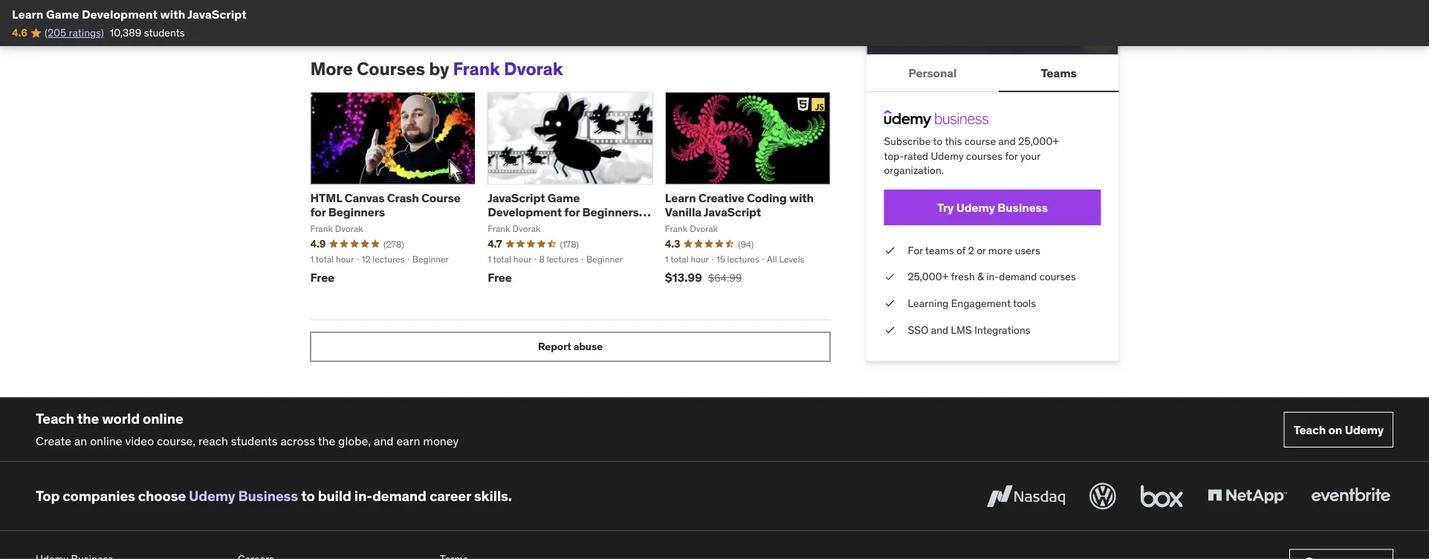 Task type: locate. For each thing, give the bounding box(es) containing it.
1 vertical spatial in-
[[355, 487, 373, 505]]

3 hour from the left
[[691, 254, 709, 265]]

teach inside teach the world online create an online video course, reach students across the globe, and earn money
[[36, 409, 74, 427]]

beginner right 8 lectures
[[587, 254, 623, 265]]

creative
[[699, 190, 745, 205]]

1 horizontal spatial hour
[[514, 254, 532, 265]]

1
[[310, 254, 314, 265], [488, 254, 491, 265], [665, 254, 669, 265]]

online up course,
[[143, 409, 183, 427]]

1 horizontal spatial for
[[565, 204, 580, 220]]

frank up 4.9
[[310, 223, 333, 234]]

0 vertical spatial demand
[[1000, 270, 1038, 283]]

with
[[160, 6, 185, 22], [790, 190, 814, 205]]

1 xsmall image from the top
[[885, 270, 896, 284]]

canvas
[[345, 190, 385, 205]]

xsmall image
[[885, 270, 896, 284], [885, 323, 896, 337]]

animation
[[524, 219, 581, 234]]

video
[[125, 433, 154, 449]]

1 total hour
[[310, 254, 354, 265], [488, 254, 532, 265], [665, 254, 709, 265]]

free down 4.7
[[488, 270, 512, 285]]

teach
[[36, 409, 74, 427], [1294, 422, 1327, 437]]

2 free from the left
[[488, 270, 512, 285]]

1 for html canvas crash course for beginners
[[310, 254, 314, 265]]

and right course
[[999, 134, 1016, 148]]

xsmall image
[[885, 243, 896, 258], [885, 296, 896, 311]]

0 horizontal spatial for
[[310, 204, 326, 220]]

12
[[362, 254, 371, 265]]

free for javascript game development for beginners: sprite animation
[[488, 270, 512, 285]]

to left the build
[[301, 487, 315, 505]]

3 1 from the left
[[665, 254, 669, 265]]

frank inside html canvas crash course for beginners frank dvorak
[[310, 223, 333, 234]]

udemy inside "subscribe to this course and 25,000+ top‑rated udemy courses for your organization."
[[931, 149, 964, 162]]

in- right &
[[987, 270, 1000, 283]]

teach on udemy link
[[1285, 412, 1394, 448]]

udemy right try
[[957, 200, 996, 215]]

$13.99
[[665, 270, 702, 285]]

2 horizontal spatial and
[[999, 134, 1016, 148]]

2 horizontal spatial 1 total hour
[[665, 254, 709, 265]]

1 horizontal spatial lectures
[[547, 254, 579, 265]]

lectures
[[373, 254, 405, 265], [547, 254, 579, 265], [728, 254, 760, 265]]

0 horizontal spatial students
[[144, 26, 185, 39]]

0 horizontal spatial and
[[374, 433, 394, 449]]

business down across
[[238, 487, 298, 505]]

1 vertical spatial the
[[318, 433, 336, 449]]

udemy down this
[[931, 149, 964, 162]]

0 vertical spatial with
[[160, 6, 185, 22]]

0 horizontal spatial free
[[310, 270, 335, 285]]

create
[[36, 433, 71, 449]]

2 1 from the left
[[488, 254, 491, 265]]

in-
[[987, 270, 1000, 283], [355, 487, 373, 505]]

0 horizontal spatial the
[[77, 409, 99, 427]]

1 horizontal spatial the
[[318, 433, 336, 449]]

0 horizontal spatial game
[[46, 6, 79, 22]]

1 horizontal spatial online
[[143, 409, 183, 427]]

on
[[1329, 422, 1343, 437]]

to left this
[[934, 134, 943, 148]]

learning
[[908, 296, 949, 310]]

personal button
[[867, 55, 999, 91]]

0 vertical spatial to
[[934, 134, 943, 148]]

1 beginner from the left
[[413, 254, 449, 265]]

$13.99 $64.99
[[665, 270, 742, 285]]

0 horizontal spatial teach
[[36, 409, 74, 427]]

1 horizontal spatial teach
[[1294, 422, 1327, 437]]

for up 4.9
[[310, 204, 326, 220]]

frank
[[453, 58, 500, 80], [310, 223, 333, 234], [488, 223, 511, 234], [665, 223, 688, 234]]

25,000+ inside "subscribe to this course and 25,000+ top‑rated udemy courses for your organization."
[[1019, 134, 1060, 148]]

2 1 total hour from the left
[[488, 254, 532, 265]]

earn
[[397, 433, 420, 449]]

xsmall image left learning
[[885, 296, 896, 311]]

1 horizontal spatial total
[[493, 254, 511, 265]]

report abuse
[[538, 340, 603, 353]]

1 vertical spatial courses
[[1040, 270, 1077, 283]]

development up frank dvorak
[[488, 204, 562, 220]]

1 horizontal spatial 1
[[488, 254, 491, 265]]

1 total hour up $13.99
[[665, 254, 709, 265]]

teach the world online create an online video course, reach students across the globe, and earn money
[[36, 409, 459, 449]]

1 horizontal spatial beginner
[[587, 254, 623, 265]]

total down 4.9
[[316, 254, 334, 265]]

1 vertical spatial business
[[238, 487, 298, 505]]

frank up 4.3
[[665, 223, 688, 234]]

1 vertical spatial to
[[301, 487, 315, 505]]

2 horizontal spatial hour
[[691, 254, 709, 265]]

1 vertical spatial development
[[488, 204, 562, 220]]

0 horizontal spatial courses
[[967, 149, 1003, 162]]

1 horizontal spatial in-
[[987, 270, 1000, 283]]

1 free from the left
[[310, 270, 335, 285]]

1 horizontal spatial students
[[231, 433, 278, 449]]

1 vertical spatial xsmall image
[[885, 323, 896, 337]]

0 vertical spatial courses
[[967, 149, 1003, 162]]

1 horizontal spatial development
[[488, 204, 562, 220]]

lectures for for
[[373, 254, 405, 265]]

business up "users"
[[998, 200, 1048, 215]]

development inside javascript game development for beginners: sprite animation
[[488, 204, 562, 220]]

1 xsmall image from the top
[[885, 243, 896, 258]]

udemy
[[931, 149, 964, 162], [957, 200, 996, 215], [1346, 422, 1385, 437], [189, 487, 235, 505]]

teach up create
[[36, 409, 74, 427]]

0 vertical spatial xsmall image
[[885, 243, 896, 258]]

learn inside the learn creative coding with vanilla javascript frank dvorak
[[665, 190, 696, 205]]

(205 ratings)
[[45, 26, 104, 39]]

xsmall image for sso
[[885, 323, 896, 337]]

choose
[[138, 487, 186, 505]]

total
[[316, 254, 334, 265], [493, 254, 511, 265], [671, 254, 689, 265]]

all levels
[[767, 254, 805, 265]]

game for javascript
[[548, 190, 580, 205]]

free
[[310, 270, 335, 285], [488, 270, 512, 285]]

0 vertical spatial game
[[46, 6, 79, 22]]

2
[[969, 244, 975, 257]]

and right sso
[[932, 323, 949, 336]]

business
[[998, 200, 1048, 215], [238, 487, 298, 505]]

students
[[144, 26, 185, 39], [231, 433, 278, 449]]

courses down "users"
[[1040, 270, 1077, 283]]

students right 10,389
[[144, 26, 185, 39]]

beginner for javascript game development for beginners: sprite animation
[[587, 254, 623, 265]]

tab list
[[867, 55, 1119, 92]]

for inside html canvas crash course for beginners frank dvorak
[[310, 204, 326, 220]]

0 vertical spatial 25,000+
[[1019, 134, 1060, 148]]

teams button
[[999, 55, 1119, 91]]

25,000+ up learning
[[908, 270, 949, 283]]

javascript game development for beginners: sprite animation link
[[488, 190, 651, 234]]

students inside teach the world online create an online video course, reach students across the globe, and earn money
[[231, 433, 278, 449]]

development up 10,389
[[82, 6, 158, 22]]

xsmall image left for
[[885, 243, 896, 258]]

game up (205
[[46, 6, 79, 22]]

coding
[[747, 190, 787, 205]]

try
[[938, 200, 954, 215]]

courses inside "subscribe to this course and 25,000+ top‑rated udemy courses for your organization."
[[967, 149, 1003, 162]]

and
[[999, 134, 1016, 148], [932, 323, 949, 336], [374, 433, 394, 449]]

1 vertical spatial students
[[231, 433, 278, 449]]

1 horizontal spatial demand
[[1000, 270, 1038, 283]]

hour
[[336, 254, 354, 265], [514, 254, 532, 265], [691, 254, 709, 265]]

1 total hour for html canvas crash course for beginners
[[310, 254, 354, 265]]

0 horizontal spatial learn
[[12, 6, 44, 22]]

2 vertical spatial and
[[374, 433, 394, 449]]

0 vertical spatial development
[[82, 6, 158, 22]]

more
[[989, 244, 1013, 257]]

for left your
[[1006, 149, 1018, 162]]

1 1 total hour from the left
[[310, 254, 354, 265]]

0 horizontal spatial 25,000+
[[908, 270, 949, 283]]

2 horizontal spatial javascript
[[704, 204, 762, 220]]

learn for learn creative coding with vanilla javascript frank dvorak
[[665, 190, 696, 205]]

learn up '4.6'
[[12, 6, 44, 22]]

beginners
[[329, 204, 385, 220]]

free for html canvas crash course for beginners
[[310, 270, 335, 285]]

and left earn
[[374, 433, 394, 449]]

the up an
[[77, 409, 99, 427]]

1 vertical spatial and
[[932, 323, 949, 336]]

3 lectures from the left
[[728, 254, 760, 265]]

demand left career
[[373, 487, 427, 505]]

1 vertical spatial xsmall image
[[885, 296, 896, 311]]

278 reviews element
[[384, 238, 404, 250]]

0 horizontal spatial 1 total hour
[[310, 254, 354, 265]]

25,000+ up your
[[1019, 134, 1060, 148]]

1 1 from the left
[[310, 254, 314, 265]]

0 horizontal spatial hour
[[336, 254, 354, 265]]

free down 4.9
[[310, 270, 335, 285]]

0 horizontal spatial with
[[160, 6, 185, 22]]

box image
[[1138, 480, 1188, 513]]

1 total hour down 4.9
[[310, 254, 354, 265]]

in- right the build
[[355, 487, 373, 505]]

for inside javascript game development for beginners: sprite animation
[[565, 204, 580, 220]]

lectures down 178 reviews element
[[547, 254, 579, 265]]

1 vertical spatial with
[[790, 190, 814, 205]]

1 horizontal spatial javascript
[[488, 190, 545, 205]]

learn left creative
[[665, 190, 696, 205]]

2 horizontal spatial total
[[671, 254, 689, 265]]

2 horizontal spatial lectures
[[728, 254, 760, 265]]

0 horizontal spatial 1
[[310, 254, 314, 265]]

1 vertical spatial online
[[90, 433, 122, 449]]

0 vertical spatial online
[[143, 409, 183, 427]]

beginner right 12 lectures
[[413, 254, 449, 265]]

2 beginner from the left
[[587, 254, 623, 265]]

career
[[430, 487, 471, 505]]

game
[[46, 6, 79, 22], [548, 190, 580, 205]]

learn for learn game development with javascript
[[12, 6, 44, 22]]

sso and lms integrations
[[908, 323, 1031, 336]]

online
[[143, 409, 183, 427], [90, 433, 122, 449]]

udemy right on
[[1346, 422, 1385, 437]]

total down 4.3
[[671, 254, 689, 265]]

1 horizontal spatial business
[[998, 200, 1048, 215]]

skills.
[[474, 487, 512, 505]]

courses
[[967, 149, 1003, 162], [1040, 270, 1077, 283]]

1 total hour down 4.7
[[488, 254, 532, 265]]

the left globe,
[[318, 433, 336, 449]]

1 lectures from the left
[[373, 254, 405, 265]]

or
[[977, 244, 987, 257]]

0 horizontal spatial online
[[90, 433, 122, 449]]

learn
[[12, 6, 44, 22], [665, 190, 696, 205]]

1 hour from the left
[[336, 254, 354, 265]]

teach left on
[[1294, 422, 1327, 437]]

with up 10,389 students
[[160, 6, 185, 22]]

0 vertical spatial learn
[[12, 6, 44, 22]]

netapp image
[[1205, 480, 1291, 513]]

total down 4.7
[[493, 254, 511, 265]]

with for coding
[[790, 190, 814, 205]]

0 horizontal spatial development
[[82, 6, 158, 22]]

0 vertical spatial xsmall image
[[885, 270, 896, 284]]

game up animation
[[548, 190, 580, 205]]

learn creative coding with vanilla javascript link
[[665, 190, 814, 220]]

0 horizontal spatial lectures
[[373, 254, 405, 265]]

1 horizontal spatial 1 total hour
[[488, 254, 532, 265]]

organization.
[[885, 164, 944, 177]]

for up (178)
[[565, 204, 580, 220]]

0 vertical spatial in-
[[987, 270, 1000, 283]]

udemy business image
[[885, 110, 989, 128]]

learn creative coding with vanilla javascript frank dvorak
[[665, 190, 814, 234]]

lectures down 94 reviews element
[[728, 254, 760, 265]]

eventbrite image
[[1309, 480, 1394, 513]]

1 horizontal spatial 25,000+
[[1019, 134, 1060, 148]]

ratings)
[[69, 26, 104, 39]]

xsmall image left fresh
[[885, 270, 896, 284]]

html canvas crash course for beginners frank dvorak
[[310, 190, 461, 234]]

xsmall image left sso
[[885, 323, 896, 337]]

lectures down 278 reviews element
[[373, 254, 405, 265]]

1 horizontal spatial free
[[488, 270, 512, 285]]

10,389 students
[[110, 26, 185, 39]]

1 vertical spatial game
[[548, 190, 580, 205]]

frank dvorak
[[488, 223, 541, 234]]

online right an
[[90, 433, 122, 449]]

abuse
[[574, 340, 603, 353]]

2 hour from the left
[[514, 254, 532, 265]]

1 total hour for javascript game development for beginners: sprite animation
[[488, 254, 532, 265]]

companies
[[63, 487, 135, 505]]

1 horizontal spatial learn
[[665, 190, 696, 205]]

1 horizontal spatial to
[[934, 134, 943, 148]]

0 horizontal spatial beginner
[[413, 254, 449, 265]]

beginners:
[[583, 204, 643, 220]]

teach for on
[[1294, 422, 1327, 437]]

with for development
[[160, 6, 185, 22]]

courses down course
[[967, 149, 1003, 162]]

1 vertical spatial learn
[[665, 190, 696, 205]]

with inside the learn creative coding with vanilla javascript frank dvorak
[[790, 190, 814, 205]]

small image
[[1303, 557, 1318, 559]]

total for javascript game development for beginners: sprite animation
[[493, 254, 511, 265]]

javascript
[[188, 6, 247, 22], [488, 190, 545, 205], [704, 204, 762, 220]]

0 vertical spatial business
[[998, 200, 1048, 215]]

hour up $13.99 $64.99
[[691, 254, 709, 265]]

globe,
[[338, 433, 371, 449]]

1 down 4.3
[[665, 254, 669, 265]]

178 reviews element
[[560, 238, 579, 250]]

and inside "subscribe to this course and 25,000+ top‑rated udemy courses for your organization."
[[999, 134, 1016, 148]]

2 horizontal spatial 1
[[665, 254, 669, 265]]

dvorak
[[504, 58, 563, 80], [335, 223, 363, 234], [513, 223, 541, 234], [690, 223, 718, 234]]

3 total from the left
[[671, 254, 689, 265]]

2 xsmall image from the top
[[885, 296, 896, 311]]

game inside javascript game development for beginners: sprite animation
[[548, 190, 580, 205]]

1 total from the left
[[316, 254, 334, 265]]

1 horizontal spatial game
[[548, 190, 580, 205]]

1 down 4.7
[[488, 254, 491, 265]]

0 horizontal spatial total
[[316, 254, 334, 265]]

2 xsmall image from the top
[[885, 323, 896, 337]]

1 horizontal spatial with
[[790, 190, 814, 205]]

2 horizontal spatial for
[[1006, 149, 1018, 162]]

hour left 8
[[514, 254, 532, 265]]

for
[[908, 244, 923, 257]]

2 total from the left
[[493, 254, 511, 265]]

1 vertical spatial demand
[[373, 487, 427, 505]]

1 horizontal spatial courses
[[1040, 270, 1077, 283]]

to inside "subscribe to this course and 25,000+ top‑rated udemy courses for your organization."
[[934, 134, 943, 148]]

3 1 total hour from the left
[[665, 254, 709, 265]]

total for learn creative coding with vanilla javascript
[[671, 254, 689, 265]]

1 down 4.9
[[310, 254, 314, 265]]

demand up tools
[[1000, 270, 1038, 283]]

students right reach
[[231, 433, 278, 449]]

0 vertical spatial and
[[999, 134, 1016, 148]]

hour left "12"
[[336, 254, 354, 265]]

tab list containing personal
[[867, 55, 1119, 92]]

with right coding
[[790, 190, 814, 205]]

try udemy business
[[938, 200, 1048, 215]]

for
[[1006, 149, 1018, 162], [310, 204, 326, 220], [565, 204, 580, 220]]



Task type: describe. For each thing, give the bounding box(es) containing it.
8
[[539, 254, 545, 265]]

report abuse button
[[310, 332, 831, 362]]

courses
[[357, 58, 425, 80]]

tools
[[1014, 296, 1037, 310]]

game for learn
[[46, 6, 79, 22]]

reach
[[198, 433, 228, 449]]

dvorak inside html canvas crash course for beginners frank dvorak
[[335, 223, 363, 234]]

sprite
[[488, 219, 522, 234]]

frank dvorak link
[[453, 58, 563, 80]]

levels
[[780, 254, 805, 265]]

udemy right choose
[[189, 487, 235, 505]]

0 horizontal spatial javascript
[[188, 6, 247, 22]]

teams
[[926, 244, 955, 257]]

report
[[538, 340, 572, 353]]

1 for learn creative coding with vanilla javascript
[[665, 254, 669, 265]]

frank right by
[[453, 58, 500, 80]]

vanilla
[[665, 204, 702, 220]]

1 vertical spatial 25,000+
[[908, 270, 949, 283]]

development for for
[[488, 204, 562, 220]]

top‑rated
[[885, 149, 929, 162]]

fresh
[[952, 270, 975, 283]]

frank up 4.7
[[488, 223, 511, 234]]

course
[[422, 190, 461, 205]]

4.3
[[665, 237, 681, 250]]

0 horizontal spatial business
[[238, 487, 298, 505]]

course
[[965, 134, 997, 148]]

lms
[[951, 323, 973, 336]]

total for html canvas crash course for beginners
[[316, 254, 334, 265]]

15 lectures
[[717, 254, 760, 265]]

subscribe
[[885, 134, 931, 148]]

this
[[945, 134, 963, 148]]

your
[[1021, 149, 1041, 162]]

money
[[423, 433, 459, 449]]

udemy business link
[[189, 487, 298, 505]]

1 total hour for learn creative coding with vanilla javascript
[[665, 254, 709, 265]]

25,000+ fresh & in-demand courses
[[908, 270, 1077, 283]]

10,389
[[110, 26, 142, 39]]

(178)
[[560, 238, 579, 250]]

users
[[1016, 244, 1041, 257]]

xsmall image for for
[[885, 243, 896, 258]]

engagement
[[952, 296, 1011, 310]]

and inside teach the world online create an online video course, reach students across the globe, and earn money
[[374, 433, 394, 449]]

for teams of 2 or more users
[[908, 244, 1041, 257]]

teams
[[1042, 65, 1077, 80]]

crash
[[387, 190, 419, 205]]

2 lectures from the left
[[547, 254, 579, 265]]

hour for learn creative coding with vanilla javascript
[[691, 254, 709, 265]]

learning engagement tools
[[908, 296, 1037, 310]]

$64.99
[[708, 271, 742, 284]]

xsmall image for 25,000+
[[885, 270, 896, 284]]

top
[[36, 487, 60, 505]]

(205
[[45, 26, 66, 39]]

4.6
[[12, 26, 27, 39]]

sso
[[908, 323, 929, 336]]

0 vertical spatial the
[[77, 409, 99, 427]]

across
[[281, 433, 315, 449]]

volkswagen image
[[1087, 480, 1120, 513]]

nasdaq image
[[984, 480, 1069, 513]]

(94)
[[739, 238, 754, 250]]

integrations
[[975, 323, 1031, 336]]

&
[[978, 270, 984, 283]]

8 lectures
[[539, 254, 579, 265]]

for inside "subscribe to this course and 25,000+ top‑rated udemy courses for your organization."
[[1006, 149, 1018, 162]]

4.7
[[488, 237, 502, 250]]

javascript inside the learn creative coding with vanilla javascript frank dvorak
[[704, 204, 762, 220]]

world
[[102, 409, 140, 427]]

1 horizontal spatial and
[[932, 323, 949, 336]]

teach for the
[[36, 409, 74, 427]]

0 vertical spatial students
[[144, 26, 185, 39]]

more
[[310, 58, 353, 80]]

course,
[[157, 433, 196, 449]]

frank inside the learn creative coding with vanilla javascript frank dvorak
[[665, 223, 688, 234]]

(278)
[[384, 238, 404, 250]]

dvorak inside the learn creative coding with vanilla javascript frank dvorak
[[690, 223, 718, 234]]

teach on udemy
[[1294, 422, 1385, 437]]

4.9
[[310, 237, 326, 250]]

12 lectures
[[362, 254, 405, 265]]

lectures for vanilla
[[728, 254, 760, 265]]

html
[[310, 190, 342, 205]]

business inside try udemy business link
[[998, 200, 1048, 215]]

all
[[767, 254, 777, 265]]

html canvas crash course for beginners link
[[310, 190, 461, 220]]

15
[[717, 254, 726, 265]]

by
[[429, 58, 449, 80]]

personal
[[909, 65, 957, 80]]

an
[[74, 433, 87, 449]]

try udemy business link
[[885, 190, 1102, 225]]

development for with
[[82, 6, 158, 22]]

hour for html canvas crash course for beginners
[[336, 254, 354, 265]]

hour for javascript game development for beginners: sprite animation
[[514, 254, 532, 265]]

xsmall image for learning
[[885, 296, 896, 311]]

94 reviews element
[[739, 238, 754, 250]]

0 horizontal spatial in-
[[355, 487, 373, 505]]

more courses by frank dvorak
[[310, 58, 563, 80]]

top companies choose udemy business to build in-demand career skills.
[[36, 487, 512, 505]]

javascript inside javascript game development for beginners: sprite animation
[[488, 190, 545, 205]]

beginner for html canvas crash course for beginners
[[413, 254, 449, 265]]

javascript game development for beginners: sprite animation
[[488, 190, 643, 234]]

of
[[957, 244, 966, 257]]

build
[[318, 487, 352, 505]]

1 for javascript game development for beginners: sprite animation
[[488, 254, 491, 265]]

0 horizontal spatial to
[[301, 487, 315, 505]]

0 horizontal spatial demand
[[373, 487, 427, 505]]

subscribe to this course and 25,000+ top‑rated udemy courses for your organization.
[[885, 134, 1060, 177]]



Task type: vqa. For each thing, say whether or not it's contained in the screenshot.
second 1 total hour from left
yes



